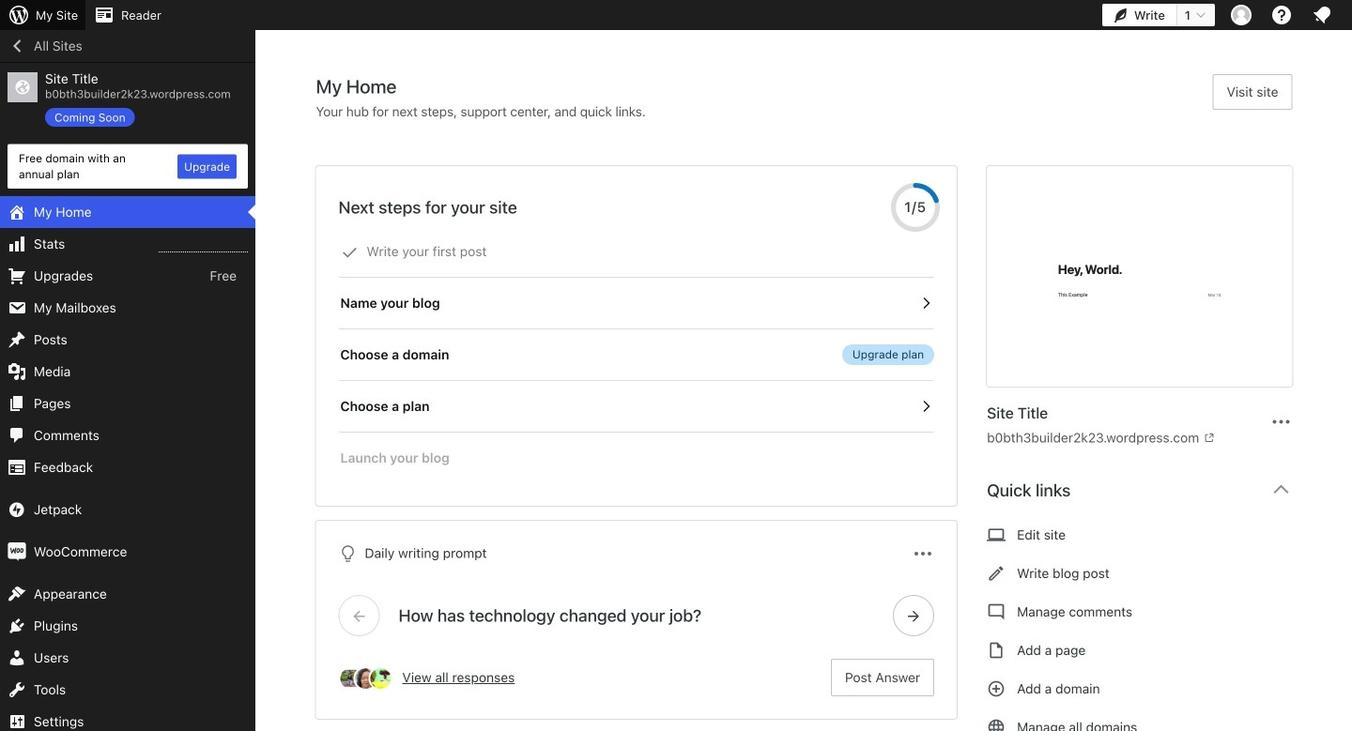 Task type: vqa. For each thing, say whether or not it's contained in the screenshot.
Dismiss tips icon
no



Task type: locate. For each thing, give the bounding box(es) containing it.
1 vertical spatial img image
[[8, 543, 26, 562]]

insert_drive_file image
[[988, 640, 1006, 662]]

help image
[[1271, 4, 1294, 26]]

1 vertical spatial task enabled image
[[918, 398, 935, 415]]

1 task enabled image from the top
[[918, 295, 935, 312]]

0 vertical spatial img image
[[8, 501, 26, 520]]

task enabled image
[[918, 295, 935, 312], [918, 398, 935, 415]]

answered users image
[[339, 667, 363, 691], [354, 667, 378, 691]]

0 vertical spatial task enabled image
[[918, 295, 935, 312]]

mode_comment image
[[988, 601, 1006, 624]]

2 img image from the top
[[8, 543, 26, 562]]

answered users image left answered users icon
[[339, 667, 363, 691]]

my profile image
[[1232, 5, 1252, 25]]

answered users image
[[369, 667, 393, 691]]

img image
[[8, 501, 26, 520], [8, 543, 26, 562]]

toggle menu image
[[912, 543, 935, 566]]

answered users image down the show previous prompt icon
[[354, 667, 378, 691]]

main content
[[316, 74, 1308, 732]]

progress bar
[[892, 183, 941, 232]]

1 answered users image from the left
[[339, 667, 363, 691]]

show next prompt image
[[906, 608, 923, 625]]

1 img image from the top
[[8, 501, 26, 520]]

more options for site site title image
[[1271, 411, 1293, 434]]

launchpad checklist element
[[339, 226, 935, 484]]



Task type: describe. For each thing, give the bounding box(es) containing it.
2 answered users image from the left
[[354, 667, 378, 691]]

task complete image
[[342, 244, 358, 261]]

show previous prompt image
[[351, 608, 368, 625]]

laptop image
[[988, 524, 1006, 547]]

manage your notifications image
[[1312, 4, 1334, 26]]

highest hourly views 0 image
[[159, 241, 248, 253]]

edit image
[[988, 563, 1006, 585]]

2 task enabled image from the top
[[918, 398, 935, 415]]



